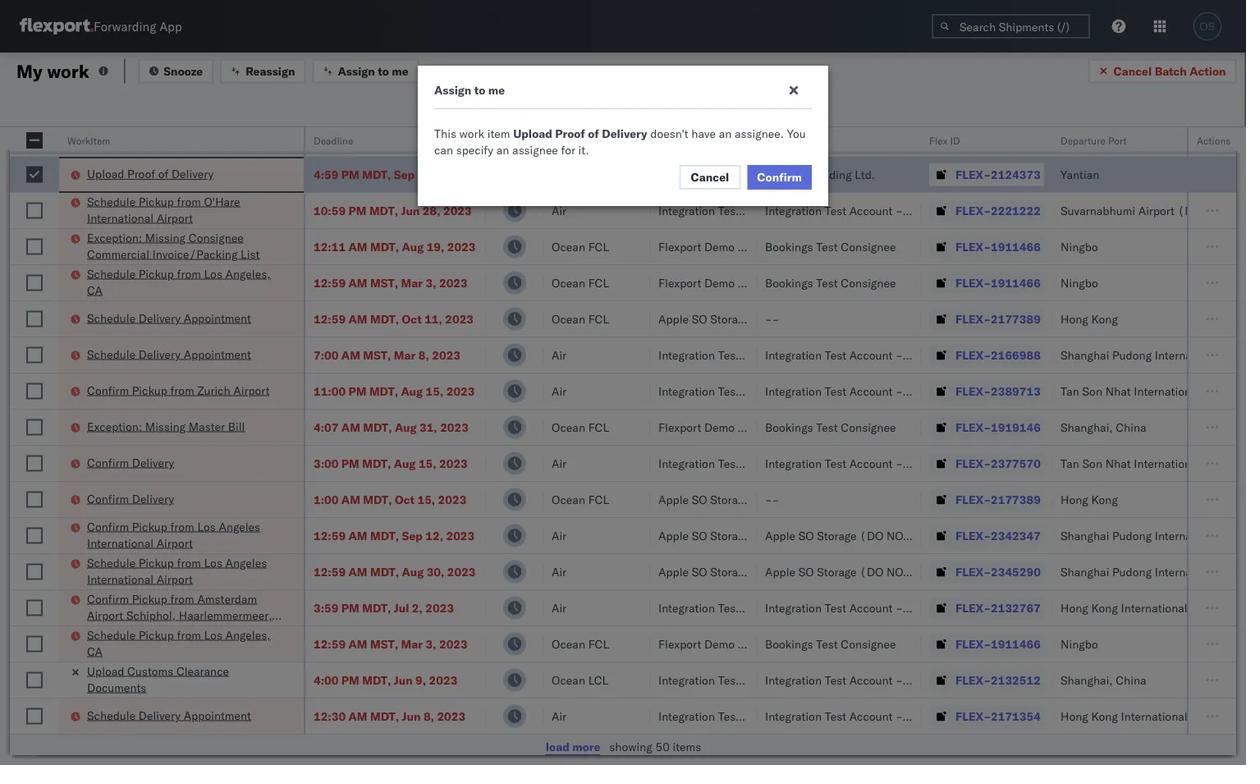 Task type: describe. For each thing, give the bounding box(es) containing it.
apple so storage (do not use) for 12:59 am mdt, sep 12, 2023
[[658, 528, 835, 543]]

1 horizontal spatial assign to me
[[434, 83, 505, 97]]

sep for 12,
[[402, 528, 423, 543]]

confirm pickup from zurich airport link
[[87, 382, 270, 399]]

airpo for 7:00 am mst, mar 8, 2023
[[1225, 348, 1246, 362]]

angeles for schedule pickup from los angeles international airport
[[225, 555, 267, 570]]

not for 12:59 am mdt, sep 12, 2023
[[780, 528, 803, 543]]

(do for 12:59 am mdt, sep 12, 2023
[[753, 528, 777, 543]]

mst, down 3:59 pm mdt, jul 2, 2023
[[370, 637, 398, 651]]

cascade for cascade trading
[[658, 167, 704, 181]]

am up the 7:00 am mst, mar 8, 2023
[[349, 312, 367, 326]]

upload proof of delivery
[[87, 167, 214, 181]]

cancel batch action button
[[1088, 59, 1237, 83]]

2 schedule pickup from los angeles, ca button from the top
[[87, 627, 282, 661]]

port
[[1108, 134, 1127, 147]]

12:30
[[314, 709, 346, 723]]

cont
[[1225, 128, 1246, 153]]

12:11
[[314, 239, 346, 254]]

3 demo from the top
[[704, 420, 735, 434]]

4 ocean from the top
[[552, 420, 585, 434]]

aug for 4:07 am mdt, aug 31, 2023
[[395, 420, 417, 434]]

1 vertical spatial me
[[488, 83, 505, 97]]

integration for 3:59 pm mdt, jul 2, 2023
[[765, 601, 822, 615]]

3 bookings test consignee from the top
[[765, 420, 896, 434]]

4:59 pm mdt, sep 3, 2023
[[314, 167, 460, 181]]

jun for 9,
[[394, 673, 413, 687]]

schedule pickup from los angeles, ca for first schedule pickup from los angeles, ca button from the bottom of the page's schedule pickup from los angeles, ca link
[[87, 628, 271, 658]]

3 appointment from the top
[[184, 708, 251, 723]]

3 schedule delivery appointment from the top
[[87, 708, 251, 723]]

hong for 1:00 am mdt, oct 15, 2023
[[1061, 492, 1089, 507]]

from down "haarlemmermeer,"
[[177, 628, 201, 642]]

2 ca from the top
[[87, 644, 103, 658]]

(do for 1:00 am mdt, oct 15, 2023
[[753, 492, 777, 507]]

1 1911466 from the top
[[991, 239, 1041, 254]]

0 vertical spatial of
[[588, 126, 599, 141]]

mode button
[[544, 131, 634, 147]]

cancel button
[[679, 165, 741, 190]]

mar up 4:59 pm mdt, sep 3, 2023
[[394, 131, 416, 145]]

pickup for confirm pickup from zurich airport button
[[132, 383, 167, 397]]

2 fcl from the top
[[588, 275, 609, 290]]

15 flex- from the top
[[956, 637, 991, 651]]

2 flex- from the top
[[956, 167, 991, 181]]

lagerfeld for 7:00 am mst, mar 11, 2023
[[930, 131, 979, 145]]

have
[[692, 126, 716, 141]]

from down invoice/packing
[[177, 266, 201, 281]]

2023 down 4:07 am mdt, aug 31, 2023
[[439, 456, 468, 470]]

departure port
[[1061, 134, 1127, 147]]

2023 right 31,
[[440, 420, 469, 434]]

9 flex- from the top
[[956, 420, 991, 434]]

schedule delivery appointment link for 12:59 am mdt, oct 11, 2023
[[87, 310, 251, 326]]

id
[[950, 134, 960, 147]]

mar down 2,
[[401, 637, 423, 651]]

mdt, for 4:00 pm mdt, jun 9, 2023
[[362, 673, 391, 687]]

air for 12:59 am mdt, sep 12, 2023
[[552, 528, 567, 543]]

schedule delivery appointment link for 7:00 am mst, mar 8, 2023
[[87, 346, 251, 362]]

1 horizontal spatial proof
[[555, 126, 585, 141]]

airpo for 12:59 am mdt, sep 12, 2023
[[1225, 528, 1246, 543]]

hong kong for 1:00 am mdt, oct 15, 2023
[[1061, 492, 1118, 507]]

17 flex- from the top
[[956, 709, 991, 723]]

apple so storage (do not use) for 12:59 am mdt, oct 11, 2023
[[658, 312, 835, 326]]

tgh
[[1225, 420, 1246, 434]]

exception: missing master bill link
[[87, 418, 245, 435]]

lcl
[[588, 673, 609, 687]]

doesn't have an assignee. you can specify an assignee for it.
[[434, 126, 806, 157]]

haarlemmermeer,
[[179, 608, 272, 622]]

12:59 for schedule pickup from los angeles international airport button
[[314, 564, 346, 579]]

3:59
[[314, 601, 339, 615]]

netherlands
[[87, 624, 151, 639]]

from for confirm pickup from los angeles international airport link on the left
[[170, 519, 194, 534]]

integration test account - karl lagerfeld for 7:00 am mst, mar 11, 2023
[[765, 131, 979, 145]]

flex
[[929, 134, 948, 147]]

this
[[434, 126, 456, 141]]

am right 4:07
[[341, 420, 360, 434]]

10 resize handle column header from the left
[[1217, 127, 1236, 765]]

international inside schedule pickup from o'hare international airport
[[87, 211, 154, 225]]

(do for 12:59 am mdt, oct 11, 2023
[[753, 312, 777, 326]]

integration test account - karl lagerfeld for 3:59 pm mdt, jul 2, 2023
[[765, 601, 979, 615]]

1 schedule pickup from los angeles, ca button from the top
[[87, 266, 282, 300]]

schedule pickup from los angeles international airport button
[[87, 555, 282, 589]]

so for 12:59 am mdt, aug 30, 2023
[[692, 564, 707, 579]]

2023 right 2,
[[426, 601, 454, 615]]

2023 right "30,"
[[447, 564, 476, 579]]

2 1911466 from the top
[[991, 275, 1041, 290]]

yantian
[[1061, 167, 1100, 181]]

3 ocean from the top
[[552, 312, 585, 326]]

airport inside confirm pickup from amsterdam airport schiphol, haarlemmermeer, netherlands
[[87, 608, 123, 622]]

more
[[572, 740, 600, 754]]

so for 12:59 am mdt, sep 12, 2023
[[692, 528, 707, 543]]

5 ocean from the top
[[552, 492, 585, 507]]

assign inside button
[[338, 64, 375, 78]]

work for my
[[47, 60, 89, 82]]

confirm pickup from amsterdam airport schiphol, haarlemmermeer, netherlands link
[[87, 591, 282, 639]]

am up 4:59 pm mdt, sep 3, 2023
[[341, 131, 360, 145]]

6 ocean from the top
[[552, 637, 585, 651]]

pudong for 12:59 am mdt, sep 12, 2023
[[1113, 528, 1152, 543]]

commercial
[[87, 247, 149, 261]]

3 flexport from the top
[[658, 420, 701, 434]]

list
[[241, 247, 260, 261]]

load
[[546, 740, 570, 754]]

4 fcl from the top
[[588, 420, 609, 434]]

pm for 3:59
[[341, 601, 359, 615]]

os
[[1200, 20, 1216, 32]]

(do for 12:59 am mdt, aug 30, 2023
[[753, 564, 777, 579]]

apple for 12:59 am mdt, aug 30, 2023
[[658, 564, 689, 579]]

1 vertical spatial snooze
[[494, 134, 527, 147]]

reassign button
[[220, 59, 306, 83]]

3:00 pm mdt, aug 15, 2023
[[314, 456, 468, 470]]

pickup for 2nd schedule pickup from los angeles, ca button from the bottom of the page
[[139, 266, 174, 281]]

name
[[688, 134, 714, 147]]

4:07 am mdt, aug 31, 2023
[[314, 420, 469, 434]]

upload proof of delivery link
[[87, 166, 214, 182]]

resize handle column header for deadline "button"
[[466, 127, 486, 765]]

3 ocean fcl from the top
[[552, 312, 609, 326]]

bicu for exception: missing consignee commercial invoice/packing list button
[[1225, 239, 1246, 253]]

16 flex- from the top
[[956, 673, 991, 687]]

mdt, for 1:00 am mdt, oct 15, 2023
[[363, 492, 392, 507]]

2221222
[[991, 203, 1041, 218]]

resize handle column header for flex id button
[[1033, 127, 1053, 765]]

schedule pickup from los angeles international airport
[[87, 555, 267, 586]]

2023 right 19,
[[447, 239, 476, 254]]

am down 1:00 am mdt, oct 15, 2023
[[349, 528, 367, 543]]

bicu for first schedule pickup from los angeles, ca button from the bottom of the page
[[1225, 636, 1246, 651]]

kong for 1:00 am mdt, oct 15, 2023
[[1092, 492, 1118, 507]]

mdt, for 11:00 pm mdt, aug 15, 2023
[[369, 384, 398, 398]]

1:00 am mdt, oct 15, 2023
[[314, 492, 467, 507]]

flex-2221222
[[956, 203, 1041, 218]]

mst, up 4:59 pm mdt, sep 3, 2023
[[363, 131, 391, 145]]

shanghai, china for flex-2132512
[[1061, 673, 1147, 687]]

1:00
[[314, 492, 339, 507]]

mst, up 12:59 am mdt, oct 11, 2023
[[370, 275, 398, 290]]

international inside schedule pickup from los angeles international airport
[[87, 572, 154, 586]]

load more button
[[545, 739, 601, 755]]

karl for 7:00 am mst, mar 8, 2023
[[906, 348, 927, 362]]

am up "11:00"
[[341, 348, 360, 362]]

5 fcl from the top
[[588, 492, 609, 507]]

exception: missing master bill button
[[87, 418, 245, 436]]

flex-2171354
[[956, 709, 1041, 723]]

am up 3:59 pm mdt, jul 2, 2023
[[349, 564, 367, 579]]

air for 3:59 pm mdt, jul 2, 2023
[[552, 601, 567, 615]]

shanghai pudong international airpo for 7:00 am mst, mar 8, 2023
[[1061, 348, 1246, 362]]

schedule pickup from los angeles international airport link
[[87, 555, 282, 587]]

11:00 pm mdt, aug 15, 2023
[[314, 384, 475, 398]]

account for 7:00 am mst, mar 11, 2023
[[850, 131, 893, 145]]

consignee button
[[757, 131, 905, 147]]

flexport demo consignee for exception: missing consignee commercial invoice/packing list button
[[658, 239, 793, 254]]

flex id button
[[921, 131, 1036, 147]]

schedule pickup from los angeles, ca link for 2nd schedule pickup from los angeles, ca button from the bottom of the page
[[87, 266, 282, 298]]

1 vertical spatial assign
[[434, 83, 472, 97]]

6 fcl from the top
[[588, 637, 609, 651]]

aug for 12:11 am mdt, aug 19, 2023
[[402, 239, 424, 254]]

3 schedule delivery appointment button from the top
[[87, 707, 251, 725]]

12:59 am mst, mar 3, 2023 for first schedule pickup from los angeles, ca button from the bottom of the page's schedule pickup from los angeles, ca link
[[314, 637, 468, 651]]

12 flex- from the top
[[956, 528, 991, 543]]

12:59 for first schedule pickup from los angeles, ca button from the bottom of the page
[[314, 637, 346, 651]]

pm for 3:00
[[341, 456, 359, 470]]

19,
[[427, 239, 444, 254]]

1 flex- from the top
[[956, 131, 991, 145]]

am right 1:00
[[341, 492, 360, 507]]

mst, down 12:59 am mdt, oct 11, 2023
[[363, 348, 391, 362]]

12,
[[426, 528, 443, 543]]

confirm delivery button for 3:00
[[87, 454, 174, 473]]

schedule for the schedule pickup from o'hare international airport button
[[87, 194, 136, 209]]

12:11 am mdt, aug 19, 2023
[[314, 239, 476, 254]]

angeles for confirm pickup from los angeles international airport
[[219, 519, 260, 534]]

flex-2166988 for 7:00 am mst, mar 11, 2023
[[956, 131, 1041, 145]]

forwarding
[[94, 18, 156, 34]]

2 12:59 from the top
[[314, 312, 346, 326]]

exception: missing consignee commercial invoice/packing list
[[87, 230, 260, 261]]

lagerfeld for 3:59 pm mdt, jul 2, 2023
[[930, 601, 979, 615]]

schedule for 1st schedule delivery appointment button from the bottom
[[87, 708, 136, 723]]

snooze button
[[138, 59, 214, 83]]

actions
[[1197, 134, 1231, 147]]

customs for 7:00
[[127, 122, 173, 136]]

shanghai, for flex-1919146
[[1061, 420, 1113, 434]]

8 flex- from the top
[[956, 384, 991, 398]]

upload up 'assignee'
[[513, 126, 552, 141]]

confirm delivery button for 1:00
[[87, 491, 174, 509]]

upload proof of delivery button
[[87, 166, 214, 184]]

am right 12:11 in the top left of the page
[[349, 239, 367, 254]]

for
[[561, 143, 576, 157]]

o'hare
[[204, 194, 240, 209]]

2023 left item
[[439, 131, 468, 145]]

flex-2166988 for 7:00 am mst, mar 8, 2023
[[956, 348, 1041, 362]]

use) for 12:59 am mdt, oct 11, 2023
[[806, 312, 835, 326]]

12:59 am mdt, oct 11, 2023
[[314, 312, 474, 326]]

4:59
[[314, 167, 339, 181]]

11, for oct
[[425, 312, 442, 326]]

2023 down "30,"
[[439, 637, 468, 651]]

am right 12:30
[[349, 709, 367, 723]]

action
[[1190, 64, 1226, 78]]

karl for 3:59 pm mdt, jul 2, 2023
[[906, 601, 927, 615]]

amsterdam
[[197, 592, 257, 606]]

account for 7:00 am mst, mar 8, 2023
[[850, 348, 893, 362]]

airport right zurich
[[233, 383, 270, 397]]

use) for 12:59 am mdt, aug 30, 2023
[[806, 564, 835, 579]]

shanghai pudong international airpo for 12:59 am mdt, sep 12, 2023
[[1061, 528, 1246, 543]]

1 vertical spatial an
[[497, 143, 509, 157]]

5 ocean fcl from the top
[[552, 492, 609, 507]]

2124373
[[991, 167, 1041, 181]]

pickup for first schedule pickup from los angeles, ca button from the bottom of the page
[[139, 628, 174, 642]]

am down 3:59 pm mdt, jul 2, 2023
[[349, 637, 367, 651]]

4 resize handle column header from the left
[[524, 127, 544, 765]]

2023 up 4:07 am mdt, aug 31, 2023
[[446, 384, 475, 398]]

you
[[787, 126, 806, 141]]

7 flex- from the top
[[956, 348, 991, 362]]

this work item upload proof of delivery
[[434, 126, 648, 141]]

Search Shipments (/) text field
[[932, 14, 1090, 39]]

departure
[[1061, 134, 1106, 147]]

showing 50 items
[[609, 740, 701, 754]]

2 ocean from the top
[[552, 275, 585, 290]]

13 flex- from the top
[[956, 564, 991, 579]]

7:00 for 7:00 am mst, mar 11, 2023
[[314, 131, 339, 145]]

doesn't
[[650, 126, 689, 141]]

items
[[673, 740, 701, 754]]

client name
[[658, 134, 714, 147]]

bookings for exception: missing consignee commercial invoice/packing list button
[[765, 239, 813, 254]]

deadline
[[314, 134, 353, 147]]

pickup for schedule pickup from los angeles international airport button
[[139, 555, 174, 570]]

50
[[656, 740, 670, 754]]

schedule pickup from o'hare international airport
[[87, 194, 240, 225]]

forwarding app
[[94, 18, 182, 34]]

2023 down 19,
[[439, 275, 468, 290]]

client name button
[[650, 131, 741, 147]]

bookings test consignee for exception: missing consignee commercial invoice/packing list button
[[765, 239, 896, 254]]

1 ca from the top
[[87, 283, 103, 297]]

shanghai for 7:00 am mst, mar 8, 2023
[[1061, 348, 1110, 362]]

2023 right 12,
[[446, 528, 475, 543]]

flex-2177389 for 12:59 am mdt, oct 11, 2023
[[956, 312, 1041, 326]]

1919146
[[991, 420, 1041, 434]]

1 fcl from the top
[[588, 239, 609, 254]]

1 vertical spatial to
[[474, 83, 485, 97]]

2023 right the 9,
[[429, 673, 458, 687]]

apple for 1:00 am mdt, oct 15, 2023
[[658, 492, 689, 507]]

flex-1911466 for first schedule pickup from los angeles, ca button from the bottom of the page
[[956, 637, 1041, 651]]

app
[[159, 18, 182, 34]]

mar up "11:00 pm mdt, aug 15, 2023"
[[394, 348, 416, 362]]

forwarding app link
[[20, 18, 182, 34]]

12:59 am mdt, aug 30, 2023
[[314, 564, 476, 579]]

resize handle column header for workitem button
[[284, 127, 304, 765]]

cancel batch action
[[1114, 64, 1226, 78]]

1 ocean fcl from the top
[[552, 239, 609, 254]]

shanghai pudong international airpo for 12:59 am mdt, aug 30, 2023
[[1061, 564, 1246, 579]]



Task type: vqa. For each thing, say whether or not it's contained in the screenshot.
the SKIPPER inside Departed from Yantian, China FCL • STAR SKIPPER • 321 • MBL TEST123
no



Task type: locate. For each thing, give the bounding box(es) containing it.
assign up deadline
[[338, 64, 375, 78]]

flexport for exception: missing consignee commercial invoice/packing list button
[[658, 239, 701, 254]]

confirm delivery button down exception: missing master bill button
[[87, 454, 174, 473]]

flex-2342347 button
[[929, 524, 1044, 547], [929, 524, 1044, 547]]

9 air from the top
[[552, 709, 567, 723]]

1 vertical spatial sep
[[402, 528, 423, 543]]

customs down netherlands
[[127, 664, 173, 678]]

2 vertical spatial 1911466
[[991, 637, 1041, 651]]

2 ningbo from the top
[[1061, 275, 1098, 290]]

los for 2nd schedule pickup from los angeles, ca button from the bottom of the page
[[204, 266, 222, 281]]

confirm pickup from zurich airport button
[[87, 382, 270, 400]]

3 schedule delivery appointment link from the top
[[87, 707, 251, 724]]

0 vertical spatial jun
[[401, 203, 420, 218]]

confirm pickup from los angeles international airport link
[[87, 518, 282, 551]]

air for 10:59 pm mdt, jun 28, 2023
[[552, 203, 567, 218]]

airport up netherlands
[[87, 608, 123, 622]]

2 flex-2177389 from the top
[[956, 492, 1041, 507]]

0 vertical spatial missing
[[145, 230, 186, 245]]

2 shanghai, china from the top
[[1061, 673, 1147, 687]]

cancel inside button
[[691, 170, 729, 184]]

upload customs clearance documents link for 7:00 am mst, mar 11, 2023
[[87, 121, 282, 154]]

2 vertical spatial ningbo
[[1061, 637, 1098, 651]]

exception: down confirm pickup from zurich airport button
[[87, 419, 142, 434]]

flex-2166988
[[956, 131, 1041, 145], [956, 348, 1041, 362]]

0 vertical spatial snooze
[[164, 64, 203, 78]]

to
[[378, 64, 389, 78], [474, 83, 485, 97]]

15, for 11:00 pm mdt, aug 15, 2023
[[426, 384, 444, 398]]

lagerfeld up 'flex-2389713'
[[930, 348, 979, 362]]

3:59 pm mdt, jul 2, 2023
[[314, 601, 454, 615]]

flexport for 2nd schedule pickup from los angeles, ca button from the bottom of the page
[[658, 275, 701, 290]]

1 schedule from the top
[[87, 194, 136, 209]]

pm
[[341, 167, 359, 181], [349, 203, 367, 218], [349, 384, 367, 398], [341, 456, 359, 470], [341, 601, 359, 615], [341, 673, 359, 687]]

angeles inside schedule pickup from los angeles international airport
[[225, 555, 267, 570]]

3 air from the top
[[552, 348, 567, 362]]

3 shanghai pudong international airpo from the top
[[1061, 528, 1246, 543]]

international inside confirm pickup from los angeles international airport
[[87, 536, 154, 550]]

mdt, down 3:00 pm mdt, aug 15, 2023
[[363, 492, 392, 507]]

pickup down exception: missing consignee commercial invoice/packing list
[[139, 266, 174, 281]]

schedule pickup from los angeles, ca
[[87, 266, 271, 297], [87, 628, 271, 658]]

ningbo for first schedule pickup from los angeles, ca button from the bottom of the page
[[1061, 637, 1098, 651]]

1 vertical spatial 8,
[[424, 709, 434, 723]]

sep
[[394, 167, 415, 181], [402, 528, 423, 543]]

clearance for 4:00 pm mdt, jun 9, 2023
[[176, 664, 229, 678]]

los down "haarlemmermeer,"
[[204, 628, 222, 642]]

2 schedule delivery appointment button from the top
[[87, 346, 251, 364]]

2 customs from the top
[[127, 664, 173, 678]]

cascade trading
[[658, 167, 745, 181]]

None checkbox
[[26, 202, 43, 219], [26, 275, 43, 291], [26, 311, 43, 327], [26, 383, 43, 399], [26, 419, 43, 436], [26, 455, 43, 472], [26, 491, 43, 508], [26, 600, 43, 616], [26, 636, 43, 652], [26, 672, 43, 688], [26, 708, 43, 725], [26, 202, 43, 219], [26, 275, 43, 291], [26, 311, 43, 327], [26, 383, 43, 399], [26, 419, 43, 436], [26, 455, 43, 472], [26, 491, 43, 508], [26, 600, 43, 616], [26, 636, 43, 652], [26, 672, 43, 688], [26, 708, 43, 725]]

0 vertical spatial 12:59 am mst, mar 3, 2023
[[314, 275, 468, 290]]

shanghai, right 2132512 at the bottom right
[[1061, 673, 1113, 687]]

0 vertical spatial angeles,
[[225, 266, 271, 281]]

confirm inside confirm pickup from los angeles international airport
[[87, 519, 129, 534]]

1 schedule delivery appointment from the top
[[87, 311, 251, 325]]

air for 12:30 am mdt, jun 8, 2023
[[552, 709, 567, 723]]

flex-2124373 button
[[929, 163, 1044, 186], [929, 163, 1044, 186]]

to up the 7:00 am mst, mar 11, 2023 at the top left of the page
[[378, 64, 389, 78]]

2 confirm delivery link from the top
[[87, 491, 174, 507]]

mdt, up 1:00 am mdt, oct 15, 2023
[[362, 456, 391, 470]]

from down confirm pickup from los angeles international airport button
[[177, 555, 201, 570]]

3 shanghai from the top
[[1061, 528, 1110, 543]]

demo for 2nd schedule pickup from los angeles, ca button from the bottom of the page
[[704, 275, 735, 290]]

2 hong from the top
[[1061, 492, 1089, 507]]

integration for 11:00 pm mdt, aug 15, 2023
[[765, 384, 822, 398]]

1 clearance from the top
[[176, 122, 229, 136]]

gvc
[[1225, 311, 1246, 326], [1225, 492, 1246, 506]]

exception: for exception: missing consignee commercial invoice/packing list
[[87, 230, 142, 245]]

upload customs clearance documents up upload proof of delivery
[[87, 122, 229, 153]]

angeles, down "haarlemmermeer,"
[[225, 628, 271, 642]]

7 ocean from the top
[[552, 673, 585, 687]]

from inside confirm pickup from amsterdam airport schiphol, haarlemmermeer, netherlands
[[170, 592, 194, 606]]

0 vertical spatial kong
[[1092, 312, 1118, 326]]

2 2177389 from the top
[[991, 492, 1041, 507]]

1 vertical spatial schedule delivery appointment link
[[87, 346, 251, 362]]

1 karl from the top
[[906, 131, 927, 145]]

11, left specify
[[419, 131, 436, 145]]

bicu for 2nd schedule pickup from los angeles, ca button from the bottom of the page
[[1225, 275, 1246, 289]]

account for 12:30 am mdt, jun 8, 2023
[[850, 709, 893, 723]]

3 lagerfeld from the top
[[930, 601, 979, 615]]

angeles up amsterdam
[[225, 555, 267, 570]]

schedule pickup from los angeles, ca link down invoice/packing
[[87, 266, 282, 298]]

4 schedule from the top
[[87, 347, 136, 361]]

upload inside "link"
[[87, 167, 124, 181]]

0 vertical spatial flex-2177389
[[956, 312, 1041, 326]]

None checkbox
[[26, 130, 43, 147], [26, 132, 43, 149], [26, 166, 43, 183], [26, 239, 43, 255], [26, 347, 43, 363], [26, 528, 43, 544], [26, 564, 43, 580], [26, 130, 43, 147], [26, 132, 43, 149], [26, 166, 43, 183], [26, 239, 43, 255], [26, 347, 43, 363], [26, 528, 43, 544], [26, 564, 43, 580]]

0 horizontal spatial proof
[[127, 167, 155, 181]]

14 flex- from the top
[[956, 601, 991, 615]]

0 horizontal spatial trading
[[707, 167, 745, 181]]

3 flex- from the top
[[956, 203, 991, 218]]

6 flex- from the top
[[956, 312, 991, 326]]

confirm for confirm delivery button associated with 3:00
[[87, 455, 129, 470]]

1 vertical spatial confirm delivery link
[[87, 491, 174, 507]]

confirm delivery for 3:00 pm mdt, aug 15, 2023
[[87, 455, 174, 470]]

1 confirm delivery link from the top
[[87, 454, 174, 471]]

clearance down snooze button
[[176, 122, 229, 136]]

me up item
[[488, 83, 505, 97]]

am up 12:59 am mdt, oct 11, 2023
[[349, 275, 367, 290]]

1 vertical spatial proof
[[127, 167, 155, 181]]

confirm delivery
[[87, 455, 174, 470], [87, 491, 174, 506]]

7 schedule from the top
[[87, 708, 136, 723]]

pm right "11:00"
[[349, 384, 367, 398]]

schedule for schedule pickup from los angeles international airport button
[[87, 555, 136, 570]]

3, for 2nd schedule pickup from los angeles, ca button from the bottom of the page
[[426, 275, 436, 290]]

1 flex-2177389 from the top
[[956, 312, 1041, 326]]

7:00 am mst, mar 11, 2023
[[314, 131, 468, 145]]

cancel down name
[[691, 170, 729, 184]]

2023 up the 7:00 am mst, mar 8, 2023
[[445, 312, 474, 326]]

bookings for 2nd schedule pickup from los angeles, ca button from the bottom of the page
[[765, 275, 813, 290]]

3, up 28,
[[418, 167, 428, 181]]

11, up the 7:00 am mst, mar 8, 2023
[[425, 312, 442, 326]]

3 schedule from the top
[[87, 311, 136, 325]]

2 vertical spatial schedule delivery appointment
[[87, 708, 251, 723]]

schedule inside schedule pickup from los angeles international airport
[[87, 555, 136, 570]]

demo for exception: missing consignee commercial invoice/packing list button
[[704, 239, 735, 254]]

1 vertical spatial 12:59 am mst, mar 3, 2023
[[314, 637, 468, 651]]

karl
[[906, 131, 927, 145], [906, 348, 927, 362], [906, 601, 927, 615], [906, 673, 927, 687], [906, 709, 927, 723]]

0 vertical spatial 15,
[[426, 384, 444, 398]]

1 bicu from the top
[[1225, 239, 1246, 253]]

confirm delivery button up confirm pickup from los angeles international airport
[[87, 491, 174, 509]]

2 ocean fcl from the top
[[552, 275, 609, 290]]

1 cascade from the left
[[658, 167, 704, 181]]

schedule
[[87, 194, 136, 209], [87, 266, 136, 281], [87, 311, 136, 325], [87, 347, 136, 361], [87, 555, 136, 570], [87, 628, 136, 642], [87, 708, 136, 723]]

confirm up confirm pickup from los angeles international airport
[[87, 491, 129, 506]]

0 horizontal spatial assign
[[338, 64, 375, 78]]

integration for 12:30 am mdt, jun 8, 2023
[[765, 709, 822, 723]]

airport inside schedule pickup from los angeles international airport
[[157, 572, 193, 586]]

0 vertical spatial china
[[1116, 420, 1147, 434]]

1 vertical spatial hong
[[1061, 492, 1089, 507]]

8, down the 9,
[[424, 709, 434, 723]]

3, down 19,
[[426, 275, 436, 290]]

flex-2132512 button
[[929, 669, 1044, 692], [929, 669, 1044, 692]]

2 7:00 from the top
[[314, 348, 339, 362]]

1 gvc from the top
[[1225, 311, 1246, 326]]

upload customs clearance documents link up upload proof of delivery
[[87, 121, 282, 154]]

12:59 up 4:00
[[314, 637, 346, 651]]

mdt, up 12:30 am mdt, jun 8, 2023
[[362, 673, 391, 687]]

missing inside button
[[145, 419, 186, 434]]

an down item
[[497, 143, 509, 157]]

0 vertical spatial flex-1911466
[[956, 239, 1041, 254]]

confirm delivery for 1:00 am mdt, oct 15, 2023
[[87, 491, 174, 506]]

0 vertical spatial ningbo
[[1061, 239, 1098, 254]]

12:59 for confirm pickup from los angeles international airport button
[[314, 528, 346, 543]]

mdt, for 10:59 pm mdt, jun 28, 2023
[[369, 203, 398, 218]]

0 vertical spatial schedule delivery appointment
[[87, 311, 251, 325]]

integration test account - swarovski
[[765, 203, 958, 218]]

1 shanghai pudong international airpo from the top
[[1061, 131, 1246, 145]]

los inside schedule pickup from los angeles international airport
[[204, 555, 222, 570]]

0 vertical spatial 2177389
[[991, 312, 1041, 326]]

air for 3:00 pm mdt, aug 15, 2023
[[552, 456, 567, 470]]

1 vertical spatial schedule pickup from los angeles, ca button
[[87, 627, 282, 661]]

pickup inside schedule pickup from los angeles international airport
[[139, 555, 174, 570]]

mdt, up 3:00 pm mdt, aug 15, 2023
[[363, 420, 392, 434]]

5 12:59 from the top
[[314, 637, 346, 651]]

1 vertical spatial confirm delivery button
[[87, 491, 174, 509]]

confirm delivery link down exception: missing master bill button
[[87, 454, 174, 471]]

0 vertical spatial confirm delivery button
[[87, 454, 174, 473]]

integration for 4:00 pm mdt, jun 9, 2023
[[765, 673, 822, 687]]

2 flexport from the top
[[658, 275, 701, 290]]

not for 12:59 am mdt, oct 11, 2023
[[780, 312, 803, 326]]

11, for mar
[[419, 131, 436, 145]]

5 flex- from the top
[[956, 275, 991, 290]]

pickup inside confirm pickup from los angeles international airport
[[132, 519, 167, 534]]

1 vertical spatial schedule pickup from los angeles, ca link
[[87, 627, 282, 660]]

shanghai for 12:59 am mdt, sep 12, 2023
[[1061, 528, 1110, 543]]

ningbo for exception: missing consignee commercial invoice/packing list button
[[1061, 239, 1098, 254]]

0 vertical spatial 11,
[[419, 131, 436, 145]]

1 horizontal spatial of
[[588, 126, 599, 141]]

oct up the 7:00 am mst, mar 8, 2023
[[402, 312, 422, 326]]

air for 7:00 am mst, mar 8, 2023
[[552, 348, 567, 362]]

2 appointment from the top
[[184, 347, 251, 361]]

assign to me inside button
[[338, 64, 409, 78]]

1 flexport demo consignee from the top
[[658, 239, 793, 254]]

1 vertical spatial 2177389
[[991, 492, 1041, 507]]

3 ningbo from the top
[[1061, 637, 1098, 651]]

from left o'hare
[[177, 194, 201, 209]]

resize handle column header for consignee button
[[902, 127, 921, 765]]

0 vertical spatial angeles
[[219, 519, 260, 534]]

2166988 for 7:00 am mst, mar 8, 2023
[[991, 348, 1041, 362]]

1 vertical spatial angeles
[[225, 555, 267, 570]]

flex-2377570
[[956, 456, 1041, 470]]

1 horizontal spatial me
[[488, 83, 505, 97]]

2 integration test account - karl lagerfeld from the top
[[765, 348, 979, 362]]

1 airpo from the top
[[1225, 131, 1246, 145]]

12:59 up 3:59
[[314, 564, 346, 579]]

1 kong from the top
[[1092, 312, 1118, 326]]

integration for 7:00 am mst, mar 8, 2023
[[765, 348, 822, 362]]

ningbo
[[1061, 239, 1098, 254], [1061, 275, 1098, 290], [1061, 637, 1098, 651]]

0 vertical spatial customs
[[127, 122, 173, 136]]

11:00
[[314, 384, 346, 398]]

flex id
[[929, 134, 960, 147]]

from for schedule pickup from los angeles international airport link
[[177, 555, 201, 570]]

assign
[[338, 64, 375, 78], [434, 83, 472, 97]]

schedule inside schedule pickup from o'hare international airport
[[87, 194, 136, 209]]

lagerfeld up flex-2171354
[[930, 673, 979, 687]]

proof
[[555, 126, 585, 141], [127, 167, 155, 181]]

1 vertical spatial schedule delivery appointment button
[[87, 346, 251, 364]]

1 schedule delivery appointment link from the top
[[87, 310, 251, 326]]

0 horizontal spatial cascade
[[658, 167, 704, 181]]

gvc for 1:00 am mdt, oct 15, 2023
[[1225, 492, 1246, 506]]

upload for upload proof of delivery "link"
[[87, 167, 124, 181]]

missing down schedule pickup from o'hare international airport
[[145, 230, 186, 245]]

6 ocean fcl from the top
[[552, 637, 609, 651]]

pickup
[[139, 194, 174, 209], [139, 266, 174, 281], [132, 383, 167, 397], [132, 519, 167, 534], [139, 555, 174, 570], [132, 592, 167, 606], [139, 628, 174, 642]]

mdt, up 3:59 pm mdt, jul 2, 2023
[[370, 564, 399, 579]]

invoice/packing
[[152, 247, 238, 261]]

0 horizontal spatial me
[[392, 64, 409, 78]]

confirm delivery button
[[87, 454, 174, 473], [87, 491, 174, 509]]

exception: inside exception: missing consignee commercial invoice/packing list
[[87, 230, 142, 245]]

0 vertical spatial an
[[719, 126, 732, 141]]

appointment
[[184, 311, 251, 325], [184, 347, 251, 361], [184, 708, 251, 723]]

1 horizontal spatial an
[[719, 126, 732, 141]]

1 vertical spatial customs
[[127, 664, 173, 678]]

1 customs from the top
[[127, 122, 173, 136]]

1 vertical spatial appointment
[[184, 347, 251, 361]]

1 vertical spatial 1911466
[[991, 275, 1041, 290]]

storage for 12:59 am mdt, aug 30, 2023
[[710, 564, 750, 579]]

2023 down 4:00 pm mdt, jun 9, 2023
[[437, 709, 466, 723]]

8 air from the top
[[552, 601, 567, 615]]

documents up upload proof of delivery
[[87, 138, 146, 153]]

upload customs clearance documents link
[[87, 121, 282, 154], [87, 663, 282, 696]]

1 vertical spatial flex-2177389
[[956, 492, 1041, 507]]

cascade trading ltd.
[[765, 167, 875, 181]]

1 vertical spatial flex-1911466
[[956, 275, 1041, 290]]

schedule delivery appointment for 7:00 am mst, mar 8, 2023
[[87, 347, 251, 361]]

1 resize handle column header from the left
[[39, 127, 59, 765]]

cont button
[[1217, 124, 1246, 154]]

1 appointment from the top
[[184, 311, 251, 325]]

1 vertical spatial 11,
[[425, 312, 442, 326]]

5 air from the top
[[552, 456, 567, 470]]

mdt, down the 7:00 am mst, mar 8, 2023
[[369, 384, 398, 398]]

0 horizontal spatial assign to me
[[338, 64, 409, 78]]

pickup for confirm pickup from amsterdam airport schiphol, haarlemmermeer, netherlands 'button'
[[132, 592, 167, 606]]

of up it.
[[588, 126, 599, 141]]

mar down 12:11 am mdt, aug 19, 2023
[[401, 275, 423, 290]]

2 flexport demo consignee from the top
[[658, 275, 793, 290]]

3 airpo from the top
[[1225, 528, 1246, 543]]

2 vertical spatial 15,
[[417, 492, 435, 507]]

karl for 12:30 am mdt, jun 8, 2023
[[906, 709, 927, 723]]

1 vertical spatial assign to me
[[434, 83, 505, 97]]

0 vertical spatial upload customs clearance documents link
[[87, 121, 282, 154]]

1 vertical spatial oct
[[395, 492, 415, 507]]

0 vertical spatial schedule delivery appointment link
[[87, 310, 251, 326]]

ca down commercial
[[87, 283, 103, 297]]

flexport. image
[[20, 18, 94, 34]]

0 vertical spatial shanghai,
[[1061, 420, 1113, 434]]

mdt, down 4:00 pm mdt, jun 9, 2023
[[370, 709, 399, 723]]

0 vertical spatial ca
[[87, 283, 103, 297]]

bill
[[228, 419, 245, 434]]

0 vertical spatial hong
[[1061, 312, 1089, 326]]

2023 down can
[[431, 167, 460, 181]]

mdt, down 1:00 am mdt, oct 15, 2023
[[370, 528, 399, 543]]

resize handle column header for client name button
[[737, 127, 757, 765]]

upload up upload proof of delivery
[[87, 122, 124, 136]]

angeles inside confirm pickup from los angeles international airport
[[219, 519, 260, 534]]

account
[[850, 131, 893, 145], [850, 203, 893, 218], [850, 348, 893, 362], [743, 384, 786, 398], [850, 384, 893, 398], [743, 456, 786, 470], [850, 456, 893, 470], [850, 601, 893, 615], [850, 673, 893, 687], [850, 709, 893, 723]]

1 missing from the top
[[145, 230, 186, 245]]

2,
[[412, 601, 423, 615]]

4 flex- from the top
[[956, 239, 991, 254]]

ca
[[87, 283, 103, 297], [87, 644, 103, 658]]

apple so storage (do not use) for 12:59 am mdt, aug 30, 2023
[[658, 564, 835, 579]]

assignee.
[[735, 126, 784, 141]]

8 resize handle column header from the left
[[1033, 127, 1053, 765]]

sep up 10:59 pm mdt, jun 28, 2023
[[394, 167, 415, 181]]

1 horizontal spatial to
[[474, 83, 485, 97]]

aug left 31,
[[395, 420, 417, 434]]

trading for cascade trading
[[707, 167, 745, 181]]

airport inside schedule pickup from o'hare international airport
[[157, 211, 193, 225]]

--
[[765, 312, 779, 326], [765, 492, 779, 507]]

schiphol,
[[126, 608, 176, 622]]

-- for 1:00 am mdt, oct 15, 2023
[[765, 492, 779, 507]]

0 horizontal spatial of
[[158, 167, 169, 181]]

so for 1:00 am mdt, oct 15, 2023
[[692, 492, 707, 507]]

12:59 up the 7:00 am mst, mar 8, 2023
[[314, 312, 346, 326]]

kong for 12:59 am mdt, oct 11, 2023
[[1092, 312, 1118, 326]]

12:30 am mdt, jun 8, 2023
[[314, 709, 466, 723]]

work up specify
[[459, 126, 485, 141]]

0 vertical spatial appointment
[[184, 311, 251, 325]]

3 bookings from the top
[[765, 420, 813, 434]]

0 vertical spatial --
[[765, 312, 779, 326]]

consignee
[[765, 134, 812, 147], [189, 230, 244, 245], [738, 239, 793, 254], [841, 239, 896, 254], [738, 275, 793, 290], [841, 275, 896, 290], [738, 420, 793, 434], [841, 420, 896, 434], [738, 637, 793, 651], [841, 637, 896, 651]]

6 air from the top
[[552, 528, 567, 543]]

1 vertical spatial ca
[[87, 644, 103, 658]]

3, up the 9,
[[426, 637, 436, 651]]

upload down netherlands
[[87, 664, 124, 678]]

account for 3:00 pm mdt, aug 15, 2023
[[850, 456, 893, 470]]

ningbo for 2nd schedule pickup from los angeles, ca button from the bottom of the page
[[1061, 275, 1098, 290]]

6 schedule from the top
[[87, 628, 136, 642]]

documents down netherlands
[[87, 680, 146, 695]]

1 angeles, from the top
[[225, 266, 271, 281]]

1 vertical spatial ningbo
[[1061, 275, 1098, 290]]

2 airpo from the top
[[1225, 348, 1246, 362]]

2 gvc from the top
[[1225, 492, 1246, 506]]

0 vertical spatial sep
[[394, 167, 415, 181]]

flex-2132512
[[956, 673, 1041, 687]]

2389713
[[991, 384, 1041, 398]]

work right my
[[47, 60, 89, 82]]

(do
[[753, 312, 777, 326], [753, 492, 777, 507], [753, 528, 777, 543], [860, 528, 884, 543], [753, 564, 777, 579], [860, 564, 884, 579]]

mdt, for 12:59 am mdt, sep 12, 2023
[[370, 528, 399, 543]]

to inside button
[[378, 64, 389, 78]]

integration for 7:00 am mst, mar 11, 2023
[[765, 131, 822, 145]]

pickup for the schedule pickup from o'hare international airport button
[[139, 194, 174, 209]]

mdt, for 12:59 am mdt, oct 11, 2023
[[370, 312, 399, 326]]

ocean lcl
[[552, 673, 609, 687]]

1 vertical spatial work
[[459, 126, 485, 141]]

flex-2171354 button
[[929, 705, 1044, 728], [929, 705, 1044, 728]]

0 vertical spatial work
[[47, 60, 89, 82]]

1 vertical spatial confirm delivery
[[87, 491, 174, 506]]

shanghai for 12:59 am mdt, aug 30, 2023
[[1061, 564, 1110, 579]]

schedule pickup from o'hare international airport button
[[87, 193, 282, 228]]

1 confirm delivery from the top
[[87, 455, 174, 470]]

10 flex- from the top
[[956, 456, 991, 470]]

2 exception: from the top
[[87, 419, 142, 434]]

1 horizontal spatial snooze
[[494, 134, 527, 147]]

not for 12:59 am mdt, aug 30, 2023
[[780, 564, 803, 579]]

cascade
[[658, 167, 704, 181], [765, 167, 810, 181]]

2 2166988 from the top
[[991, 348, 1041, 362]]

1 shanghai, from the top
[[1061, 420, 1113, 434]]

account for 11:00 pm mdt, aug 15, 2023
[[850, 384, 893, 398]]

3:00
[[314, 456, 339, 470]]

confirm down you
[[757, 170, 802, 184]]

sep for 3,
[[394, 167, 415, 181]]

0 vertical spatial cancel
[[1114, 64, 1152, 78]]

0 horizontal spatial work
[[47, 60, 89, 82]]

apple for 12:59 am mdt, oct 11, 2023
[[658, 312, 689, 326]]

2 vertical spatial 3,
[[426, 637, 436, 651]]

from inside schedule pickup from los angeles international airport
[[177, 555, 201, 570]]

aug left "30,"
[[402, 564, 424, 579]]

5 resize handle column header from the left
[[631, 127, 650, 765]]

0 vertical spatial 3,
[[418, 167, 428, 181]]

2 resize handle column header from the left
[[284, 127, 304, 765]]

1 vertical spatial clearance
[[176, 664, 229, 678]]

airport inside confirm pickup from los angeles international airport
[[157, 536, 193, 550]]

1 upload customs clearance documents from the top
[[87, 122, 229, 153]]

from inside confirm pickup from los angeles international airport
[[170, 519, 194, 534]]

use)
[[806, 312, 835, 326], [806, 492, 835, 507], [806, 528, 835, 543], [913, 528, 942, 543], [806, 564, 835, 579], [913, 564, 942, 579]]

confirm up netherlands
[[87, 592, 129, 606]]

cancel inside button
[[1114, 64, 1152, 78]]

resize handle column header for mode button on the top of the page
[[631, 127, 650, 765]]

schedule pickup from los angeles, ca link down schiphol,
[[87, 627, 282, 660]]

it.
[[579, 143, 589, 157]]

0 vertical spatial 1911466
[[991, 239, 1041, 254]]

reassign
[[246, 64, 295, 78]]

apple for 12:59 am mdt, sep 12, 2023
[[658, 528, 689, 543]]

pickup up schiphol,
[[132, 592, 167, 606]]

appointment for 12:59 am mdt, oct 11, 2023
[[184, 311, 251, 325]]

0 vertical spatial documents
[[87, 138, 146, 153]]

integration test account - karl lagerfeld for 7:00 am mst, mar 8, 2023
[[765, 348, 979, 362]]

2 vertical spatial schedule delivery appointment button
[[87, 707, 251, 725]]

flexport
[[658, 239, 701, 254], [658, 275, 701, 290], [658, 420, 701, 434], [658, 637, 701, 651]]

confirm for confirm pickup from los angeles international airport button
[[87, 519, 129, 534]]

pickup up schedule pickup from los angeles international airport
[[132, 519, 167, 534]]

cascade down you
[[765, 167, 810, 181]]

los up amsterdam
[[204, 555, 222, 570]]

confirm inside confirm pickup from amsterdam airport schiphol, haarlemmermeer, netherlands
[[87, 592, 129, 606]]

resize handle column header
[[39, 127, 59, 765], [284, 127, 304, 765], [466, 127, 486, 765], [524, 127, 544, 765], [631, 127, 650, 765], [737, 127, 757, 765], [902, 127, 921, 765], [1033, 127, 1053, 765], [1197, 127, 1217, 765], [1217, 127, 1236, 765]]

batch
[[1155, 64, 1187, 78]]

exception: missing consignee commercial invoice/packing list button
[[87, 229, 282, 264]]

cascade down client name
[[658, 167, 704, 181]]

lagerfeld for 4:00 pm mdt, jun 9, 2023
[[930, 673, 979, 687]]

1 china from the top
[[1116, 420, 1147, 434]]

2 trading from the left
[[813, 167, 852, 181]]

schedule pickup from los angeles, ca button down schiphol,
[[87, 627, 282, 661]]

confirm pickup from amsterdam airport schiphol, haarlemmermeer, netherlands button
[[87, 591, 282, 639]]

schedule for first schedule pickup from los angeles, ca button from the bottom of the page
[[87, 628, 136, 642]]

lagerfeld up flex-2124373
[[930, 131, 979, 145]]

assign to me up this
[[434, 83, 505, 97]]

delivery inside "link"
[[172, 167, 214, 181]]

12:59 am mdt, sep 12, 2023
[[314, 528, 475, 543]]

integration test account - karl lagerfeld for 4:00 pm mdt, jun 9, 2023
[[765, 673, 979, 687]]

1 horizontal spatial cancel
[[1114, 64, 1152, 78]]

account for 4:00 pm mdt, jun 9, 2023
[[850, 673, 893, 687]]

upload down workitem
[[87, 167, 124, 181]]

jun down the 9,
[[402, 709, 421, 723]]

pickup up exception: missing master bill
[[132, 383, 167, 397]]

hong kong for 12:59 am mdt, oct 11, 2023
[[1061, 312, 1118, 326]]

12:59 am mst, mar 3, 2023 up 4:00 pm mdt, jun 9, 2023
[[314, 637, 468, 651]]

exception: missing consignee commercial invoice/packing list link
[[87, 229, 282, 262]]

15, up 12,
[[417, 492, 435, 507]]

1 shanghai, china from the top
[[1061, 420, 1147, 434]]

2023 up 12,
[[438, 492, 467, 507]]

pudong for 7:00 am mst, mar 11, 2023
[[1113, 131, 1152, 145]]

1 vertical spatial schedule delivery appointment
[[87, 347, 251, 361]]

confirm button
[[747, 165, 812, 190]]

0 vertical spatial hong kong
[[1061, 312, 1118, 326]]

3 fcl from the top
[[588, 312, 609, 326]]

0 horizontal spatial cancel
[[691, 170, 729, 184]]

angeles, down list
[[225, 266, 271, 281]]

los for confirm pickup from los angeles international airport button
[[197, 519, 216, 534]]

hong
[[1061, 312, 1089, 326], [1061, 492, 1089, 507]]

0 vertical spatial gvc
[[1225, 311, 1246, 326]]

3 1911466 from the top
[[991, 637, 1041, 651]]

2 vertical spatial appointment
[[184, 708, 251, 723]]

4 karl from the top
[[906, 673, 927, 687]]

aug for 3:00 pm mdt, aug 15, 2023
[[394, 456, 416, 470]]

demo for first schedule pickup from los angeles, ca button from the bottom of the page
[[704, 637, 735, 651]]

airport up schedule pickup from los angeles international airport
[[157, 536, 193, 550]]

3 flexport demo consignee from the top
[[658, 420, 793, 434]]

consignee inside exception: missing consignee commercial invoice/packing list
[[189, 230, 244, 245]]

storage for 12:59 am mdt, oct 11, 2023
[[710, 312, 750, 326]]

los inside confirm pickup from los angeles international airport
[[197, 519, 216, 534]]

exception: inside button
[[87, 419, 142, 434]]

shanghai pudong international airpo for 7:00 am mst, mar 11, 2023
[[1061, 131, 1246, 145]]

4:00 pm mdt, jun 9, 2023
[[314, 673, 458, 687]]

1 vertical spatial 15,
[[419, 456, 436, 470]]

confirm delivery link for 1:00 am mdt, oct 15, 2023
[[87, 491, 174, 507]]

confirm pickup from zurich airport
[[87, 383, 270, 397]]

me
[[392, 64, 409, 78], [488, 83, 505, 97]]

2023 right 28,
[[443, 203, 472, 218]]

1 vertical spatial --
[[765, 492, 779, 507]]

1 7:00 from the top
[[314, 131, 339, 145]]

from down schedule pickup from los angeles international airport button
[[170, 592, 194, 606]]

5 schedule from the top
[[87, 555, 136, 570]]

2132767
[[991, 601, 1041, 615]]

11 flex- from the top
[[956, 492, 991, 507]]

2132512
[[991, 673, 1041, 687]]

2 upload customs clearance documents link from the top
[[87, 663, 282, 696]]

2023 up "11:00 pm mdt, aug 15, 2023"
[[432, 348, 461, 362]]

confirm delivery down exception: missing master bill button
[[87, 455, 174, 470]]

4:00
[[314, 673, 339, 687]]

airport up confirm pickup from amsterdam airport schiphol, haarlemmermeer, netherlands
[[157, 572, 193, 586]]

4 ocean fcl from the top
[[552, 420, 609, 434]]

1 vertical spatial shanghai,
[[1061, 673, 1113, 687]]

1 vertical spatial 3,
[[426, 275, 436, 290]]

4 shanghai pudong international airpo from the top
[[1061, 564, 1246, 579]]

0 vertical spatial 2166988
[[991, 131, 1041, 145]]

3 bicu from the top
[[1225, 636, 1246, 651]]

2 shanghai from the top
[[1061, 348, 1110, 362]]

1 vertical spatial kong
[[1092, 492, 1118, 507]]

flex-2132767
[[956, 601, 1041, 615]]

snooze inside button
[[164, 64, 203, 78]]

my work
[[16, 60, 89, 82]]

storage for 12:59 am mdt, sep 12, 2023
[[710, 528, 750, 543]]

0 vertical spatial clearance
[[176, 122, 229, 136]]

delivery
[[602, 126, 648, 141], [172, 167, 214, 181], [139, 311, 181, 325], [139, 347, 181, 361], [132, 455, 174, 470], [132, 491, 174, 506], [139, 708, 181, 723]]

missing inside exception: missing consignee commercial invoice/packing list
[[145, 230, 186, 245]]

1 hong kong from the top
[[1061, 312, 1118, 326]]

pickup inside confirm pickup from amsterdam airport schiphol, haarlemmermeer, netherlands
[[132, 592, 167, 606]]

schedule pickup from los angeles, ca down schiphol,
[[87, 628, 271, 658]]

use) for 1:00 am mdt, oct 15, 2023
[[806, 492, 835, 507]]

from inside schedule pickup from o'hare international airport
[[177, 194, 201, 209]]

1 vertical spatial upload customs clearance documents link
[[87, 663, 282, 696]]

schedule pickup from los angeles, ca button
[[87, 266, 282, 300], [87, 627, 282, 661]]

-- for 12:59 am mdt, oct 11, 2023
[[765, 312, 779, 326]]

2 hong kong from the top
[[1061, 492, 1118, 507]]

0 vertical spatial exception:
[[87, 230, 142, 245]]

2 pudong from the top
[[1113, 348, 1152, 362]]

schedule pickup from los angeles, ca button down invoice/packing
[[87, 266, 282, 300]]

swarovski
[[906, 203, 958, 218]]

ca down netherlands
[[87, 644, 103, 658]]

0 horizontal spatial snooze
[[164, 64, 203, 78]]

flex-
[[956, 131, 991, 145], [956, 167, 991, 181], [956, 203, 991, 218], [956, 239, 991, 254], [956, 275, 991, 290], [956, 312, 991, 326], [956, 348, 991, 362], [956, 384, 991, 398], [956, 420, 991, 434], [956, 456, 991, 470], [956, 492, 991, 507], [956, 528, 991, 543], [956, 564, 991, 579], [956, 601, 991, 615], [956, 637, 991, 651], [956, 673, 991, 687], [956, 709, 991, 723]]

2 china from the top
[[1116, 673, 1147, 687]]

an right have
[[719, 126, 732, 141]]

apple so storage (do not use)
[[658, 312, 835, 326], [658, 492, 835, 507], [658, 528, 835, 543], [765, 528, 942, 543], [658, 564, 835, 579], [765, 564, 942, 579]]

jun
[[401, 203, 420, 218], [394, 673, 413, 687], [402, 709, 421, 723]]

7:00 up "11:00"
[[314, 348, 339, 362]]

1 ocean from the top
[[552, 239, 585, 254]]

airport up exception: missing consignee commercial invoice/packing list
[[157, 211, 193, 225]]

1 horizontal spatial trading
[[813, 167, 852, 181]]

1 2177389 from the top
[[991, 312, 1041, 326]]

7:00
[[314, 131, 339, 145], [314, 348, 339, 362]]

proof inside upload proof of delivery "link"
[[127, 167, 155, 181]]

0 vertical spatial me
[[392, 64, 409, 78]]

2 schedule pickup from los angeles, ca from the top
[[87, 628, 271, 658]]

of inside upload proof of delivery "link"
[[158, 167, 169, 181]]

2166988
[[991, 131, 1041, 145], [991, 348, 1041, 362]]

assignee
[[512, 143, 558, 157]]

2 lagerfeld from the top
[[930, 348, 979, 362]]

pickup inside schedule pickup from o'hare international airport
[[139, 194, 174, 209]]

0 vertical spatial schedule pickup from los angeles, ca link
[[87, 266, 282, 298]]

exception:
[[87, 230, 142, 245], [87, 419, 142, 434]]

0 vertical spatial shanghai, china
[[1061, 420, 1147, 434]]

1 12:59 from the top
[[314, 275, 346, 290]]

pm right 3:59
[[341, 601, 359, 615]]

me inside button
[[392, 64, 409, 78]]

schedule for 2nd schedule pickup from los angeles, ca button from the bottom of the page
[[87, 266, 136, 281]]

air
[[552, 131, 567, 145], [552, 203, 567, 218], [552, 348, 567, 362], [552, 384, 567, 398], [552, 456, 567, 470], [552, 528, 567, 543], [552, 564, 567, 579], [552, 601, 567, 615], [552, 709, 567, 723]]

pickup down upload proof of delivery button
[[139, 194, 174, 209]]

os button
[[1189, 7, 1227, 45]]

confirm for confirm pickup from zurich airport button
[[87, 383, 129, 397]]

jul
[[394, 601, 409, 615]]

15, down 31,
[[419, 456, 436, 470]]

0 vertical spatial confirm delivery link
[[87, 454, 174, 471]]



